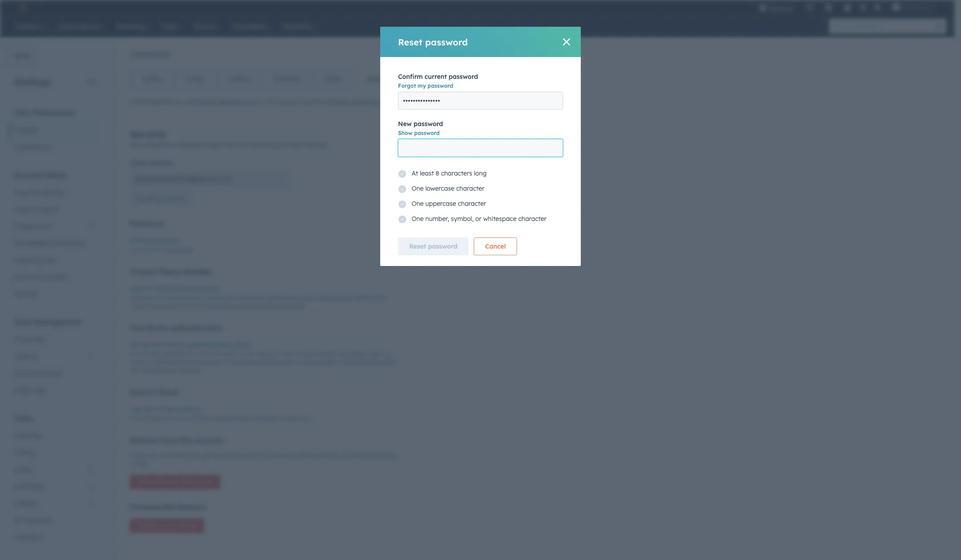 Task type: vqa. For each thing, say whether or not it's contained in the screenshot.
and within the security set preferences related to login and your personal account security.
yes



Task type: locate. For each thing, give the bounding box(es) containing it.
calling up inbox
[[14, 449, 34, 457]]

as
[[309, 359, 315, 366]]

2 vertical spatial your
[[188, 453, 199, 459]]

address
[[149, 159, 173, 167], [164, 195, 184, 202]]

used up 'never'
[[184, 295, 196, 301]]

0 vertical spatial my
[[418, 82, 426, 89]]

used down occasionally at the bottom of page
[[212, 303, 224, 310]]

0 vertical spatial you
[[201, 359, 211, 366]]

to left them.
[[130, 461, 135, 467]]

1 vertical spatial account
[[14, 189, 38, 197]]

1 horizontal spatial you
[[201, 359, 211, 366]]

identification
[[152, 359, 185, 366]]

1 horizontal spatial used
[[212, 303, 224, 310]]

reset
[[142, 247, 154, 253]]

tools element
[[9, 414, 100, 546]]

reset password up current
[[398, 36, 468, 47]]

& left export
[[37, 370, 41, 378]]

1 horizontal spatial my
[[418, 82, 426, 89]]

& for consent
[[38, 273, 42, 281]]

0 vertical spatial character
[[456, 185, 484, 193]]

account
[[276, 98, 299, 106], [389, 98, 414, 106], [278, 141, 302, 149], [195, 436, 223, 445], [192, 479, 213, 486], [176, 523, 197, 529]]

of up message
[[145, 359, 150, 366]]

2 this from the top
[[130, 415, 140, 422]]

you'll left still
[[342, 453, 355, 459]]

or right symbol,
[[475, 215, 481, 223]]

2 vertical spatial from
[[168, 479, 180, 486]]

0 horizontal spatial your
[[188, 453, 199, 459]]

1 vertical spatial calling
[[14, 449, 34, 457]]

character right whitespace
[[518, 215, 547, 223]]

calling inside tools element
[[14, 449, 34, 457]]

my right delete
[[155, 523, 163, 529]]

two-
[[130, 324, 147, 333], [130, 351, 142, 358]]

data
[[14, 318, 32, 327]]

user inside 'button'
[[164, 523, 175, 529]]

0 vertical spatial your
[[236, 141, 250, 149]]

all
[[187, 415, 193, 422]]

on
[[156, 247, 162, 253]]

your
[[14, 108, 31, 117]]

1 vertical spatial &
[[38, 273, 42, 281]]

reset inside reset password button
[[409, 242, 426, 251]]

1 horizontal spatial security link
[[354, 68, 405, 90]]

1 horizontal spatial calling link
[[215, 68, 261, 90]]

from left account.
[[213, 453, 225, 459]]

cancel button
[[474, 238, 517, 255]]

account inside button
[[192, 479, 213, 486]]

1 vertical spatial security link
[[9, 286, 100, 303]]

3 this from the top
[[130, 453, 140, 459]]

such
[[296, 359, 308, 366]]

account for account setup
[[14, 171, 43, 180]]

account up the users
[[14, 189, 38, 197]]

authentication up set up two-factor authentication (2fa) button
[[171, 324, 223, 333]]

& inside data management element
[[37, 370, 41, 378]]

2 vertical spatial this
[[130, 453, 140, 459]]

1 vertical spatial two-
[[130, 351, 142, 358]]

to inside this action will remove your user from this account. if you're part of other accounts, you'll still have access to them.
[[130, 461, 135, 467]]

of left 'all'
[[157, 405, 163, 413]]

1 vertical spatial your
[[253, 295, 264, 301]]

this up them.
[[130, 453, 140, 459]]

export
[[43, 370, 63, 378]]

account for account defaults
[[14, 189, 38, 197]]

email up only
[[187, 75, 203, 83]]

email link
[[174, 68, 215, 90]]

this down log
[[130, 415, 140, 422]]

security
[[301, 98, 324, 106], [236, 351, 256, 358]]

log
[[212, 359, 220, 366], [151, 415, 158, 422]]

and right login
[[223, 141, 235, 149]]

properties link
[[9, 331, 100, 348]]

1 vertical spatial authentication
[[187, 341, 232, 349]]

1 vertical spatial one
[[412, 200, 424, 208]]

0 horizontal spatial related
[[177, 141, 198, 149]]

0 horizontal spatial email
[[130, 159, 147, 167]]

security down privacy
[[14, 290, 38, 298]]

1 vertical spatial email
[[130, 159, 147, 167]]

preferences
[[33, 108, 75, 117]]

your inside add a trusted phone number add a phone number used to occasionally verify your identity and receive other security-related alerts. this phone number will never be used for sales or marketing purposes.
[[253, 295, 264, 301]]

& right the users
[[32, 205, 37, 214]]

factor up two-
[[147, 324, 169, 333]]

related left alerts.
[[353, 295, 371, 301]]

part
[[283, 453, 293, 459]]

authentication up an
[[187, 341, 232, 349]]

your inside the security set preferences related to login and your personal account security.
[[236, 141, 250, 149]]

used
[[184, 295, 196, 301], [212, 303, 224, 310]]

1 horizontal spatial settings
[[416, 98, 441, 106]]

phone
[[174, 285, 194, 293], [146, 295, 162, 301], [141, 303, 157, 310]]

2 vertical spatial &
[[37, 370, 41, 378]]

required
[[342, 351, 362, 358]]

inbox button
[[9, 461, 100, 478]]

your preferences element
[[9, 108, 100, 156]]

security up go
[[367, 75, 393, 83]]

other inside add a trusted phone number add a phone number used to occasionally verify your identity and receive other security-related alerts. this phone number will never be used for sales or marketing purposes.
[[317, 295, 330, 301]]

is
[[197, 351, 201, 358]]

a
[[144, 285, 148, 293], [141, 295, 145, 301]]

your right the remove at the bottom left of the page
[[188, 453, 199, 459]]

edit email address
[[137, 195, 184, 202]]

two- up up
[[130, 324, 147, 333]]

1 vertical spatial add
[[130, 295, 140, 301]]

tyler black image
[[892, 3, 900, 11]]

meetings link
[[9, 427, 100, 444]]

preferences up email address
[[141, 141, 175, 149]]

1 horizontal spatial or
[[475, 215, 481, 223]]

0 vertical spatial security
[[301, 98, 324, 106]]

1 account from the top
[[14, 171, 43, 180]]

password
[[425, 36, 468, 47], [449, 73, 478, 81], [428, 82, 453, 89], [414, 120, 443, 128], [414, 130, 440, 136], [149, 237, 179, 245], [428, 242, 457, 251]]

ai assistants link
[[9, 512, 100, 529]]

this inside log out of all sessions this will log you out of all devices and sessions, including this active one.
[[130, 415, 140, 422]]

related inside the security set preferences related to login and your personal account security.
[[177, 141, 198, 149]]

calling up 'applied'
[[228, 75, 248, 83]]

0 horizontal spatial or
[[248, 303, 253, 310]]

0 vertical spatial reset password
[[398, 36, 468, 47]]

1 vertical spatial or
[[248, 303, 253, 310]]

be inside add a trusted phone number add a phone number used to occasionally verify your identity and receive other security-related alerts. this phone number will never be used for sales or marketing purposes.
[[204, 303, 210, 310]]

hubspot.
[[234, 359, 258, 366]]

of left all
[[180, 415, 186, 422]]

all
[[165, 405, 173, 413]]

1 vertical spatial general
[[14, 126, 37, 134]]

factor down up
[[142, 351, 157, 358]]

for
[[264, 98, 274, 106]]

character for one lowercase character
[[456, 185, 484, 193]]

import
[[14, 370, 35, 378]]

1 vertical spatial from
[[213, 453, 225, 459]]

settings down forgot my password button
[[416, 98, 441, 106]]

hubspot image
[[16, 2, 27, 12]]

account down "devices"
[[195, 436, 223, 445]]

you
[[201, 359, 211, 366], [160, 415, 169, 422]]

3 one from the top
[[412, 215, 424, 223]]

of right part
[[295, 453, 300, 459]]

one left number,
[[412, 215, 424, 223]]

1 vertical spatial preferences
[[141, 141, 175, 149]]

password up current
[[425, 36, 468, 47]]

1 this from the top
[[130, 303, 140, 310]]

2 account from the top
[[14, 189, 38, 197]]

1 horizontal spatial other
[[317, 295, 330, 301]]

uppercase
[[425, 200, 456, 208]]

0 vertical spatial user
[[201, 453, 212, 459]]

still
[[357, 453, 365, 459]]

security set preferences related to login and your personal account security.
[[130, 128, 328, 149]]

0 horizontal spatial other
[[302, 453, 315, 459]]

1 horizontal spatial calling
[[228, 75, 248, 83]]

log down out
[[151, 415, 158, 422]]

0 vertical spatial you'll
[[320, 351, 332, 358]]

1 vertical spatial used
[[212, 303, 224, 310]]

or down verify
[[248, 303, 253, 310]]

menu
[[752, 0, 944, 14]]

this
[[274, 415, 283, 422], [180, 436, 193, 445], [227, 453, 236, 459], [182, 479, 191, 486]]

and down give
[[373, 359, 383, 366]]

0 vertical spatial add
[[130, 285, 142, 293]]

0 vertical spatial remove
[[130, 436, 158, 445]]

you inside log out of all sessions this will log you out of all devices and sessions, including this active one.
[[160, 415, 169, 422]]

to up 'never'
[[198, 295, 203, 301]]

2 horizontal spatial your
[[253, 295, 264, 301]]

downloads
[[52, 239, 85, 247]]

email inside "link"
[[187, 75, 203, 83]]

never
[[189, 303, 203, 310]]

Search HubSpot search field
[[829, 19, 938, 34]]

0 horizontal spatial user
[[164, 523, 175, 529]]

1 horizontal spatial you'll
[[342, 453, 355, 459]]

user
[[201, 453, 212, 459], [164, 523, 175, 529]]

consent
[[44, 273, 68, 281]]

from right me
[[168, 479, 180, 486]]

this left account.
[[227, 453, 236, 459]]

calling link up 'applied'
[[215, 68, 261, 90]]

character up one number, symbol, or whitespace character
[[458, 200, 486, 208]]

remove inside button
[[137, 479, 158, 486]]

lowercase
[[425, 185, 454, 193]]

authentication up identification
[[158, 351, 195, 358]]

from up the remove at the bottom left of the page
[[160, 436, 177, 445]]

set left up
[[130, 341, 140, 349]]

or inside add a trusted phone number add a phone number used to occasionally verify your identity and receive other security-related alerts. this phone number will never be used for sales or marketing purposes.
[[248, 303, 253, 310]]

&
[[32, 205, 37, 214], [38, 273, 42, 281], [37, 370, 41, 378]]

1 horizontal spatial email
[[187, 75, 203, 83]]

reset password down number,
[[409, 242, 457, 251]]

0 horizontal spatial you
[[160, 415, 169, 422]]

0 vertical spatial one
[[412, 185, 424, 193]]

or inside dialog
[[475, 215, 481, 223]]

security link
[[354, 68, 405, 90], [9, 286, 100, 303]]

1 vertical spatial you
[[160, 415, 169, 422]]

account up account defaults
[[14, 171, 43, 180]]

remove me from this account button
[[130, 475, 220, 490]]

preferences down profile
[[148, 98, 183, 106]]

2 two- from the top
[[130, 351, 142, 358]]

login
[[207, 141, 222, 149]]

a down the trusted
[[141, 295, 145, 301]]

2 settings from the left
[[416, 98, 441, 106]]

0 vertical spatial log
[[212, 359, 220, 366]]

your
[[236, 141, 250, 149], [253, 295, 264, 301], [188, 453, 199, 459]]

2 vertical spatial authentication
[[158, 351, 195, 358]]

applied
[[219, 98, 241, 106]]

password down number,
[[428, 242, 457, 251]]

close image
[[563, 38, 570, 45]]

back link
[[0, 47, 36, 65]]

0 vertical spatial related
[[177, 141, 198, 149]]

notifications button
[[870, 0, 885, 14]]

0 vertical spatial &
[[32, 205, 37, 214]]

me
[[159, 479, 167, 486]]

security link down consent
[[9, 286, 100, 303]]

0 vertical spatial general
[[130, 47, 169, 61]]

privacy
[[14, 273, 36, 281]]

my down confirm
[[418, 82, 426, 89]]

you'll inside this action will remove your user from this account. if you're part of other accounts, you'll still have access to them.
[[342, 453, 355, 459]]

sessions,
[[226, 415, 248, 422]]

google
[[317, 359, 335, 366]]

1 vertical spatial other
[[302, 453, 315, 459]]

email for email
[[187, 75, 203, 83]]

and inside set up two-factor authentication (2fa) two-factor authentication is an enhanced security measure. once enabled, you'll be required to give two types of identification when you log in to hubspot. security apps, such as google authenticator, and sms text message are supported.
[[373, 359, 383, 366]]

1 set from the top
[[130, 141, 139, 149]]

0 vertical spatial address
[[149, 159, 173, 167]]

be up google
[[334, 351, 340, 358]]

account inside 'button'
[[176, 523, 197, 529]]

New password password field
[[398, 139, 563, 157]]

give
[[371, 351, 381, 358]]

1 horizontal spatial security
[[301, 98, 324, 106]]

are
[[165, 367, 173, 374]]

security link up go
[[354, 68, 405, 90]]

enabled,
[[297, 351, 318, 358]]

remove down the 'remove me from this account' button
[[177, 503, 206, 512]]

upgrade
[[768, 4, 793, 12]]

security down the tasks link
[[301, 98, 324, 106]]

0 horizontal spatial settings
[[326, 98, 349, 106]]

1 horizontal spatial your
[[236, 141, 250, 149]]

assistants
[[23, 517, 53, 525]]

menu item
[[800, 0, 802, 14]]

0 vertical spatial or
[[475, 215, 481, 223]]

2 set from the top
[[130, 341, 140, 349]]

1 vertical spatial my
[[155, 523, 163, 529]]

one left uppercase
[[412, 200, 424, 208]]

account down forgot
[[389, 98, 414, 106]]

set up email address
[[130, 141, 139, 149]]

1 vertical spatial set
[[130, 341, 140, 349]]

1 horizontal spatial related
[[353, 295, 371, 301]]

0 vertical spatial calling
[[228, 75, 248, 83]]

account left security.
[[278, 141, 302, 149]]

website
[[14, 500, 38, 508]]

1 vertical spatial character
[[458, 200, 486, 208]]

set inside set up two-factor authentication (2fa) two-factor authentication is an enhanced security measure. once enabled, you'll be required to give two types of identification when you log in to hubspot. security apps, such as google authenticator, and sms text message are supported.
[[130, 341, 140, 349]]

other right part
[[302, 453, 315, 459]]

website button
[[9, 495, 100, 512]]

sessions
[[175, 405, 201, 413]]

1 vertical spatial security
[[236, 351, 256, 358]]

add
[[130, 285, 142, 293], [130, 295, 140, 301]]

my inside the confirm current password forgot my password
[[418, 82, 426, 89]]

1 add from the top
[[130, 285, 142, 293]]

will inside this action will remove your user from this account. if you're part of other accounts, you'll still have access to them.
[[158, 453, 166, 459]]

reset password button
[[130, 236, 179, 246], [398, 238, 469, 255]]

1 one from the top
[[412, 185, 424, 193]]

and up the purposes. at the left of the page
[[286, 295, 296, 301]]

factor down 'two-factor authentication'
[[166, 341, 185, 349]]

calling link down "meetings"
[[9, 444, 100, 461]]

2 one from the top
[[412, 200, 424, 208]]

1 vertical spatial user
[[164, 523, 175, 529]]

0 vertical spatial set
[[130, 141, 139, 149]]

account down permanently remove
[[176, 523, 197, 529]]

menu containing pomatoes
[[752, 0, 944, 14]]

0 vertical spatial this
[[130, 303, 140, 310]]

1 two- from the top
[[130, 324, 147, 333]]

remove left me
[[137, 479, 158, 486]]

email
[[149, 195, 162, 202]]

address up edit email address
[[149, 159, 173, 167]]

security up email address
[[130, 128, 167, 140]]

account right me
[[192, 479, 213, 486]]

tools
[[14, 414, 33, 423]]

confirm
[[398, 73, 423, 81]]

account
[[14, 171, 43, 180], [14, 189, 38, 197]]

reset password button up on
[[130, 236, 179, 246]]

user inside this action will remove your user from this account. if you're part of other accounts, you'll still have access to them.
[[201, 453, 212, 459]]

security-
[[331, 295, 353, 301]]

0 horizontal spatial calling
[[14, 449, 34, 457]]

navigation
[[130, 68, 405, 90]]

this
[[130, 303, 140, 310], [130, 415, 140, 422], [130, 453, 140, 459]]

will down out
[[141, 415, 149, 422]]

remove up action
[[130, 436, 158, 445]]

reset down number,
[[409, 242, 426, 251]]

account setup
[[14, 171, 66, 180]]

be right only
[[209, 98, 217, 106]]

one down at
[[412, 185, 424, 193]]

be right 'never'
[[204, 303, 210, 310]]

0 horizontal spatial log
[[151, 415, 158, 422]]

security up hubspot.
[[236, 351, 256, 358]]

from
[[160, 436, 177, 445], [213, 453, 225, 459], [168, 479, 180, 486]]

general down your
[[14, 126, 37, 134]]

1 vertical spatial this
[[130, 415, 140, 422]]

0 horizontal spatial my
[[155, 523, 163, 529]]

settings
[[326, 98, 349, 106], [416, 98, 441, 106]]

calling icon image
[[806, 4, 814, 12]]

this left active
[[274, 415, 283, 422]]

2 vertical spatial factor
[[142, 351, 157, 358]]

0 vertical spatial other
[[317, 295, 330, 301]]

1 vertical spatial reset password
[[409, 242, 457, 251]]

& right privacy
[[38, 273, 42, 281]]

will left only
[[185, 98, 194, 106]]

tasks
[[326, 75, 342, 83]]

1 vertical spatial you'll
[[342, 453, 355, 459]]

will left 'never'
[[179, 303, 187, 310]]

reset password button down number,
[[398, 238, 469, 255]]

delete
[[137, 523, 153, 529]]

settings link
[[857, 2, 868, 12]]

a left trusted
[[144, 285, 148, 293]]

security inside set up two-factor authentication (2fa) two-factor authentication is an enhanced security measure. once enabled, you'll be required to give two types of identification when you log in to hubspot. security apps, such as google authenticator, and sms text message are supported.
[[259, 359, 280, 366]]

1 vertical spatial address
[[164, 195, 184, 202]]

two- up types
[[130, 351, 142, 358]]

and inside the security set preferences related to login and your personal account security.
[[223, 141, 235, 149]]

show
[[398, 130, 412, 136]]

navigation containing profile
[[130, 68, 405, 90]]

number,
[[425, 215, 449, 223]]

set up two-factor authentication (2fa) two-factor authentication is an enhanced security measure. once enabled, you'll be required to give two types of identification when you log in to hubspot. security apps, such as google authenticator, and sms text message are supported.
[[130, 341, 396, 374]]

will right action
[[158, 453, 166, 459]]

password right show
[[414, 130, 440, 136]]

0 vertical spatial account
[[14, 171, 43, 180]]

1 vertical spatial related
[[353, 295, 371, 301]]

your up marketing
[[253, 295, 264, 301]]

one
[[412, 185, 424, 193], [412, 200, 424, 208], [412, 215, 424, 223]]

edit email address button
[[130, 192, 191, 206]]

and inside log out of all sessions this will log you out of all devices and sessions, including this active one.
[[215, 415, 224, 422]]

one for one uppercase character
[[412, 200, 424, 208]]

set inside the security set preferences related to login and your personal account security.
[[130, 141, 139, 149]]

2 vertical spatial be
[[334, 351, 340, 358]]

trusted phone number
[[130, 268, 212, 277]]



Task type: describe. For each thing, give the bounding box(es) containing it.
password down current
[[428, 82, 453, 89]]

logs
[[32, 386, 46, 394]]

general inside your preferences element
[[14, 126, 37, 134]]

enhanced
[[210, 351, 235, 358]]

to inside the security set preferences related to login and your personal account security.
[[200, 141, 206, 149]]

reset up 'all'
[[159, 388, 178, 397]]

sales
[[234, 303, 247, 310]]

one.
[[301, 415, 312, 422]]

be inside set up two-factor authentication (2fa) two-factor authentication is an enhanced security measure. once enabled, you'll be required to give two types of identification when you log in to hubspot. security apps, such as google authenticator, and sms text message are supported.
[[334, 351, 340, 358]]

of inside set up two-factor authentication (2fa) two-factor authentication is an enhanced security measure. once enabled, you'll be required to give two types of identification when you log in to hubspot. security apps, such as google authenticator, and sms text message are supported.
[[145, 359, 150, 366]]

0 vertical spatial from
[[160, 436, 177, 445]]

account right 'for'
[[276, 98, 299, 106]]

1 settings from the left
[[326, 98, 349, 106]]

ai assistants
[[14, 517, 53, 525]]

to right in
[[227, 359, 233, 366]]

and inside add a trusted phone number add a phone number used to occasionally verify your identity and receive other security-related alerts. this phone number will never be used for sales or marketing purposes.
[[286, 295, 296, 301]]

you'll inside set up two-factor authentication (2fa) two-factor authentication is an enhanced security measure. once enabled, you'll be required to give two types of identification when you log in to hubspot. security apps, such as google authenticator, and sms text message are supported.
[[320, 351, 332, 358]]

security inside the security set preferences related to login and your personal account security.
[[130, 128, 167, 140]]

text
[[130, 367, 140, 374]]

two-factor authentication
[[130, 324, 223, 333]]

privacy & consent link
[[9, 269, 100, 286]]

chatspot link
[[9, 529, 100, 546]]

2 vertical spatial phone
[[141, 303, 157, 310]]

setup
[[45, 171, 66, 180]]

security inside set up two-factor authentication (2fa) two-factor authentication is an enhanced security measure. once enabled, you'll be required to give two types of identification when you log in to hubspot. security apps, such as google authenticator, and sms text message are supported.
[[236, 351, 256, 358]]

to left give
[[364, 351, 369, 358]]

data management element
[[9, 317, 100, 399]]

permanently remove
[[130, 503, 206, 512]]

accounts,
[[316, 453, 341, 459]]

account inside the security set preferences related to login and your personal account security.
[[278, 141, 302, 149]]

your inside this action will remove your user from this account. if you're part of other accounts, you'll still have access to them.
[[188, 453, 199, 459]]

password
[[130, 219, 164, 228]]

reset inside reset password last reset on 10/23/2023
[[130, 237, 147, 245]]

at least 8 characters long
[[412, 169, 487, 177]]

log inside log out of all sessions this will log you out of all devices and sessions, including this active one.
[[151, 415, 158, 422]]

& for export
[[37, 370, 41, 378]]

1 vertical spatial factor
[[166, 341, 185, 349]]

profile
[[143, 75, 161, 83]]

devices
[[194, 415, 213, 422]]

1 horizontal spatial reset password button
[[398, 238, 469, 255]]

0 vertical spatial calling link
[[215, 68, 261, 90]]

search image
[[936, 23, 942, 29]]

chatspot
[[14, 534, 42, 542]]

from inside button
[[168, 479, 180, 486]]

back
[[15, 52, 30, 60]]

settings image
[[858, 4, 866, 12]]

remove for remove me from this account
[[137, 479, 158, 486]]

active
[[284, 415, 300, 422]]

marketplace
[[14, 239, 51, 247]]

cancel
[[485, 242, 506, 251]]

this inside button
[[182, 479, 191, 486]]

this inside this action will remove your user from this account. if you're part of other accounts, you'll still have access to them.
[[227, 453, 236, 459]]

inbox
[[14, 466, 32, 474]]

delete my user account button
[[130, 519, 204, 533]]

password up show password 'button'
[[414, 120, 443, 128]]

8
[[436, 169, 439, 177]]

account settings link
[[389, 98, 441, 106]]

data management
[[14, 318, 81, 327]]

edit
[[137, 195, 147, 202]]

general link
[[9, 122, 100, 139]]

one for one number, symbol, or whitespace character
[[412, 215, 424, 223]]

other inside this action will remove your user from this account. if you're part of other accounts, you'll still have access to them.
[[302, 453, 315, 459]]

0 vertical spatial be
[[209, 98, 217, 106]]

help image
[[843, 4, 851, 12]]

please
[[351, 98, 370, 106]]

0 vertical spatial used
[[184, 295, 196, 301]]

your preferences
[[14, 108, 75, 117]]

account setup element
[[9, 170, 100, 303]]

when
[[187, 359, 200, 366]]

code
[[41, 256, 56, 264]]

calling for calling 'link' to the left
[[14, 449, 34, 457]]

0 horizontal spatial security link
[[9, 286, 100, 303]]

integrations button
[[9, 218, 100, 235]]

2 vertical spatial remove
[[177, 503, 206, 512]]

1 vertical spatial number
[[163, 295, 183, 301]]

0 vertical spatial phone
[[174, 285, 194, 293]]

remove for remove from this account
[[130, 436, 158, 445]]

only
[[196, 98, 208, 106]]

reset password last reset on 10/23/2023
[[130, 237, 192, 253]]

show password button
[[398, 129, 440, 137]]

will inside log out of all sessions this will log you out of all devices and sessions, including this active one.
[[141, 415, 149, 422]]

tracking
[[14, 256, 39, 264]]

Email address text field
[[130, 170, 290, 188]]

account defaults
[[14, 189, 65, 197]]

reset password inside button
[[409, 242, 457, 251]]

& for teams
[[32, 205, 37, 214]]

go
[[372, 98, 379, 106]]

2 vertical spatial character
[[518, 215, 547, 223]]

0 vertical spatial number
[[195, 285, 220, 293]]

0 vertical spatial a
[[144, 285, 148, 293]]

email address
[[130, 159, 173, 167]]

set up two-factor authentication (2fa) button
[[130, 340, 250, 351]]

one uppercase character
[[412, 200, 486, 208]]

receive
[[297, 295, 315, 301]]

two- inside set up two-factor authentication (2fa) two-factor authentication is an enhanced security measure. once enabled, you'll be required to give two types of identification when you log in to hubspot. security apps, such as google authenticator, and sms text message are supported.
[[130, 351, 142, 358]]

up
[[142, 341, 150, 349]]

to inside add a trusted phone number add a phone number used to occasionally verify your identity and receive other security-related alerts. this phone number will never be used for sales or marketing purposes.
[[198, 295, 203, 301]]

you're
[[266, 453, 281, 459]]

to right go
[[381, 98, 387, 106]]

alerts.
[[372, 295, 388, 301]]

security inside 'account setup' element
[[14, 290, 38, 298]]

email for email address
[[130, 159, 147, 167]]

calling for the top calling 'link'
[[228, 75, 248, 83]]

address inside button
[[164, 195, 184, 202]]

log inside set up two-factor authentication (2fa) two-factor authentication is an enhanced security measure. once enabled, you'll be required to give two types of identification when you log in to hubspot. security apps, such as google authenticator, and sms text message are supported.
[[212, 359, 220, 366]]

calling icon button
[[802, 1, 818, 13]]

number
[[183, 268, 212, 277]]

preferences inside the security set preferences related to login and your personal account security.
[[141, 141, 175, 149]]

phone
[[159, 268, 181, 277]]

new
[[398, 120, 412, 128]]

teams
[[39, 205, 58, 214]]

upgrade image
[[759, 4, 767, 12]]

from inside this action will remove your user from this account. if you're part of other accounts, you'll still have access to them.
[[213, 453, 225, 459]]

notifications image
[[873, 4, 881, 12]]

ai
[[14, 517, 21, 525]]

Confirm current password password field
[[398, 92, 563, 110]]

reset password dialog
[[380, 27, 581, 266]]

password right current
[[449, 73, 478, 81]]

these preferences will only be applied to you. for account security settings please go to account settings .
[[130, 98, 442, 106]]

this inside this action will remove your user from this account. if you're part of other accounts, you'll still have access to them.
[[130, 453, 140, 459]]

you inside set up two-factor authentication (2fa) two-factor authentication is an enhanced security measure. once enabled, you'll be required to give two types of identification when you log in to hubspot. security apps, such as google authenticator, and sms text message are supported.
[[201, 359, 211, 366]]

once
[[282, 351, 295, 358]]

password inside reset password last reset on 10/23/2023
[[149, 237, 179, 245]]

if
[[260, 453, 265, 459]]

permanently
[[130, 503, 175, 512]]

one for one lowercase character
[[412, 185, 424, 193]]

import & export
[[14, 370, 63, 378]]

delete my user account
[[137, 523, 197, 529]]

2 add from the top
[[130, 295, 140, 301]]

least
[[420, 169, 434, 177]]

1 vertical spatial a
[[141, 295, 145, 301]]

action
[[141, 453, 157, 459]]

remove from this account
[[130, 436, 223, 445]]

notifications
[[14, 143, 52, 151]]

marketplaces button
[[819, 0, 838, 14]]

this inside log out of all sessions this will log you out of all devices and sessions, including this active one.
[[274, 415, 283, 422]]

you.
[[250, 98, 262, 106]]

to left you.
[[242, 98, 248, 106]]

0 vertical spatial preferences
[[148, 98, 183, 106]]

1 horizontal spatial general
[[130, 47, 169, 61]]

my inside delete my user account 'button'
[[155, 523, 163, 529]]

0 horizontal spatial reset password button
[[130, 236, 179, 246]]

0 vertical spatial security link
[[354, 68, 405, 90]]

current
[[425, 73, 447, 81]]

0 vertical spatial authentication
[[171, 324, 223, 333]]

audit logs link
[[9, 382, 100, 399]]

character for one uppercase character
[[458, 200, 486, 208]]

session reset
[[130, 388, 178, 397]]

remove me from this account
[[137, 479, 213, 486]]

2 vertical spatial number
[[158, 303, 178, 310]]

1 vertical spatial phone
[[146, 295, 162, 301]]

calendar link
[[261, 68, 313, 90]]

this action will remove your user from this account. if you're part of other accounts, you'll still have access to them.
[[130, 453, 397, 467]]

0 horizontal spatial calling link
[[9, 444, 100, 461]]

hubspot link
[[11, 2, 33, 12]]

(2fa)
[[234, 341, 250, 349]]

marketplaces image
[[825, 4, 833, 12]]

0 vertical spatial factor
[[147, 324, 169, 333]]

meetings
[[14, 432, 41, 440]]

add a trusted phone number add a phone number used to occasionally verify your identity and receive other security-related alerts. this phone number will never be used for sales or marketing purposes.
[[130, 285, 388, 310]]

related inside add a trusted phone number add a phone number used to occasionally verify your identity and receive other security-related alerts. this phone number will never be used for sales or marketing purposes.
[[353, 295, 371, 301]]

log
[[130, 405, 141, 413]]

new password show password
[[398, 120, 443, 136]]

reset up confirm
[[398, 36, 422, 47]]

marketing button
[[9, 478, 100, 495]]

of inside this action will remove your user from this account. if you're part of other accounts, you'll still have access to them.
[[295, 453, 300, 459]]

will inside add a trusted phone number add a phone number used to occasionally verify your identity and receive other security-related alerts. this phone number will never be used for sales or marketing purposes.
[[179, 303, 187, 310]]

this inside add a trusted phone number add a phone number used to occasionally verify your identity and receive other security-related alerts. this phone number will never be used for sales or marketing purposes.
[[130, 303, 140, 310]]

objects
[[14, 353, 37, 361]]

occasionally
[[204, 295, 236, 301]]

this up the remove at the bottom left of the page
[[180, 436, 193, 445]]

out
[[143, 405, 155, 413]]

two
[[383, 351, 392, 358]]

settings
[[14, 76, 51, 87]]

in
[[221, 359, 226, 366]]



